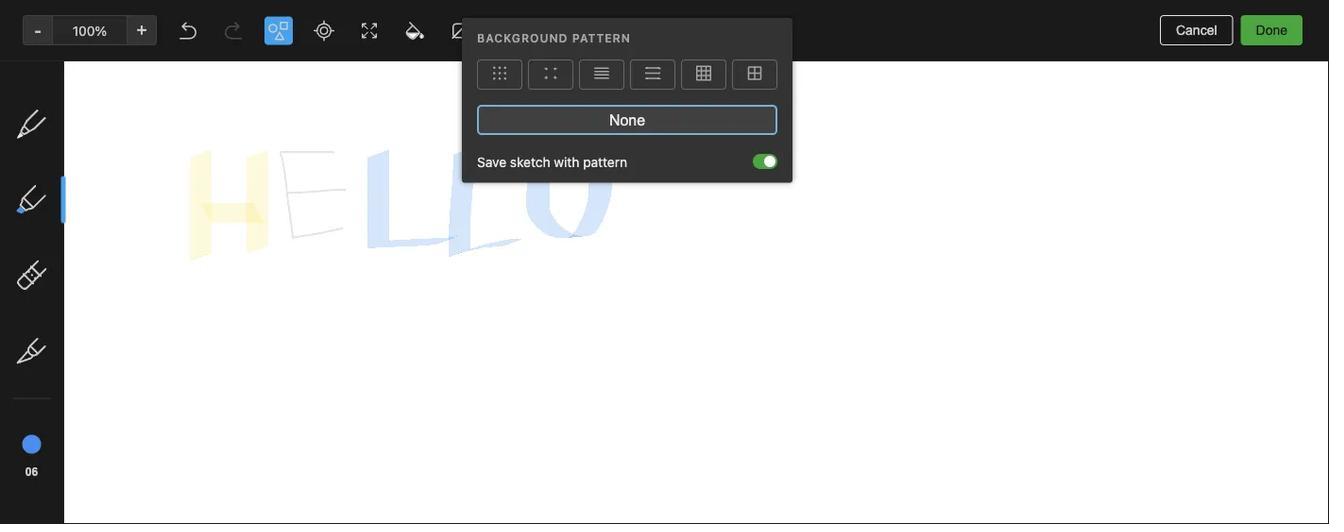 Task type: vqa. For each thing, say whether or not it's contained in the screenshot.
13th More actions field
no



Task type: describe. For each thing, give the bounding box(es) containing it.
recent notes
[[22, 243, 99, 257]]

Search text field
[[25, 55, 202, 89]]

a
[[251, 206, 258, 219]]

free:
[[629, 11, 660, 26]]

new button
[[11, 99, 215, 133]]

share button
[[1215, 45, 1284, 76]]

expand note image
[[600, 49, 623, 72]]

notes link
[[0, 372, 218, 403]]

ago
[[329, 206, 349, 219]]

a few minutes ago
[[251, 206, 349, 219]]

first notebook button
[[645, 47, 759, 74]]

0 vertical spatial notes
[[267, 57, 319, 79]]

recent notes group
[[0, 209, 218, 380]]

notes inside "group"
[[65, 243, 99, 257]]

tasks button
[[0, 403, 218, 433]]

settings image
[[193, 15, 215, 38]]

home link
[[0, 148, 227, 179]]

all
[[745, 11, 758, 26]]

tree containing home
[[0, 148, 227, 525]]

devices.
[[792, 11, 843, 26]]

for
[[608, 11, 625, 26]]

cancel
[[846, 11, 888, 26]]

home
[[42, 155, 78, 171]]

only you
[[1150, 53, 1200, 67]]

note window element
[[0, 0, 1330, 525]]



Task type: locate. For each thing, give the bounding box(es) containing it.
first notebook
[[668, 53, 753, 67]]

evernote
[[491, 11, 546, 26]]

notes up untitled on the left
[[267, 57, 319, 79]]

across
[[701, 11, 741, 26]]

notebook
[[697, 53, 753, 67]]

first
[[668, 53, 693, 67]]

untitled
[[251, 146, 301, 162]]

Note Editor text field
[[0, 0, 1330, 525]]

anytime.
[[892, 11, 944, 26]]

share
[[1231, 52, 1268, 68]]

notes inside 'link'
[[42, 379, 78, 395]]

shortcuts button
[[0, 179, 218, 209]]

new
[[42, 108, 69, 124]]

sync
[[667, 11, 697, 26]]

minutes
[[283, 206, 326, 219]]

notes right 'recent'
[[65, 243, 99, 257]]

2 vertical spatial notes
[[42, 379, 78, 395]]

try evernote personal for free: sync across all your devices. cancel anytime.
[[467, 11, 944, 26]]

personal
[[550, 11, 604, 26]]

few
[[261, 206, 280, 219]]

1 vertical spatial notes
[[65, 243, 99, 257]]

notes up tasks
[[42, 379, 78, 395]]

None search field
[[25, 55, 202, 89]]

shortcuts
[[43, 186, 102, 202]]

recent
[[22, 243, 62, 257]]

try
[[467, 11, 487, 26]]

insert image
[[599, 91, 628, 117]]

notes
[[267, 57, 319, 79], [65, 243, 99, 257], [42, 379, 78, 395]]

your
[[762, 11, 789, 26]]

only
[[1150, 53, 1176, 67]]

you
[[1180, 53, 1200, 67]]

tasks
[[42, 410, 76, 426]]

tree
[[0, 148, 227, 525]]



